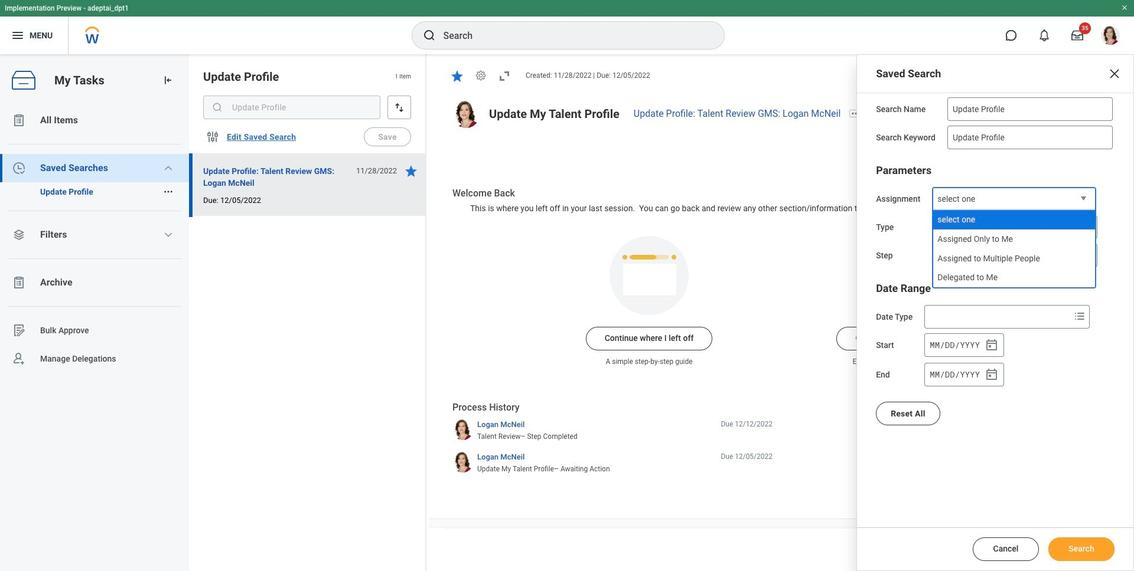 Task type: vqa. For each thing, say whether or not it's contained in the screenshot.
list
yes



Task type: describe. For each thing, give the bounding box(es) containing it.
clock check image
[[12, 161, 26, 175]]

item list element
[[189, 54, 427, 572]]

clipboard image
[[12, 276, 26, 290]]

fullscreen image
[[498, 69, 512, 83]]

assignment list box
[[934, 210, 1096, 288]]

process history region
[[453, 402, 773, 479]]

star image
[[450, 69, 464, 83]]

0 vertical spatial prompts image
[[1081, 220, 1095, 234]]

2 vertical spatial prompts image
[[1073, 310, 1087, 324]]

inbox large image
[[1072, 30, 1084, 41]]

rename image
[[12, 324, 26, 338]]

select one element
[[938, 214, 976, 226]]

close environment banner image
[[1122, 4, 1129, 11]]

configure image
[[206, 130, 220, 144]]

profile logan mcneil element
[[1094, 22, 1127, 48]]



Task type: locate. For each thing, give the bounding box(es) containing it.
1 vertical spatial search field
[[933, 245, 1079, 266]]

2 vertical spatial search field
[[926, 307, 1071, 328]]

search field down delegated to me element
[[926, 307, 1071, 328]]

employee's photo (logan mcneil) image
[[453, 101, 480, 128]]

delegated to me element
[[938, 273, 998, 284]]

star image
[[404, 164, 418, 178]]

2 calendar image from the top
[[985, 368, 999, 382]]

0 vertical spatial search field
[[933, 217, 1079, 238]]

0 vertical spatial search image
[[422, 28, 436, 43]]

notifications large image
[[1039, 30, 1051, 41]]

1 horizontal spatial search image
[[422, 28, 436, 43]]

transformation import image
[[162, 74, 174, 86]]

assigned only to me element
[[938, 234, 1013, 245]]

0 vertical spatial calendar image
[[985, 339, 999, 353]]

1 vertical spatial prompts image
[[1081, 248, 1095, 262]]

dialog
[[857, 54, 1135, 572]]

group
[[876, 164, 1115, 268], [876, 282, 1115, 388], [925, 334, 1005, 357], [925, 363, 1005, 387]]

Search field
[[933, 217, 1079, 238], [933, 245, 1079, 266], [926, 307, 1071, 328]]

search field for prompts image to the top
[[933, 217, 1079, 238]]

clipboard image
[[12, 113, 26, 128]]

search image
[[422, 28, 436, 43], [212, 102, 223, 113]]

x image
[[1108, 67, 1122, 81]]

search field for the bottom prompts image
[[926, 307, 1071, 328]]

search image inside item list element
[[212, 102, 223, 113]]

banner
[[0, 0, 1135, 54]]

search field up assigned to multiple people element on the top of page
[[933, 217, 1079, 238]]

1 vertical spatial search image
[[212, 102, 223, 113]]

chevron down image
[[164, 164, 173, 173]]

list
[[0, 106, 189, 373]]

user plus image
[[12, 352, 26, 366]]

search field down assigned only to me element
[[933, 245, 1079, 266]]

search field for the middle prompts image
[[933, 245, 1079, 266]]

1 vertical spatial calendar image
[[985, 368, 999, 382]]

prompts image
[[1081, 220, 1095, 234], [1081, 248, 1095, 262], [1073, 310, 1087, 324]]

calendar image
[[985, 339, 999, 353], [985, 368, 999, 382]]

1 calendar image from the top
[[985, 339, 999, 353]]

assigned to multiple people element
[[938, 253, 1040, 264]]

0 horizontal spatial search image
[[212, 102, 223, 113]]

None text field
[[948, 97, 1113, 121], [948, 126, 1113, 149], [948, 97, 1113, 121], [948, 126, 1113, 149]]



